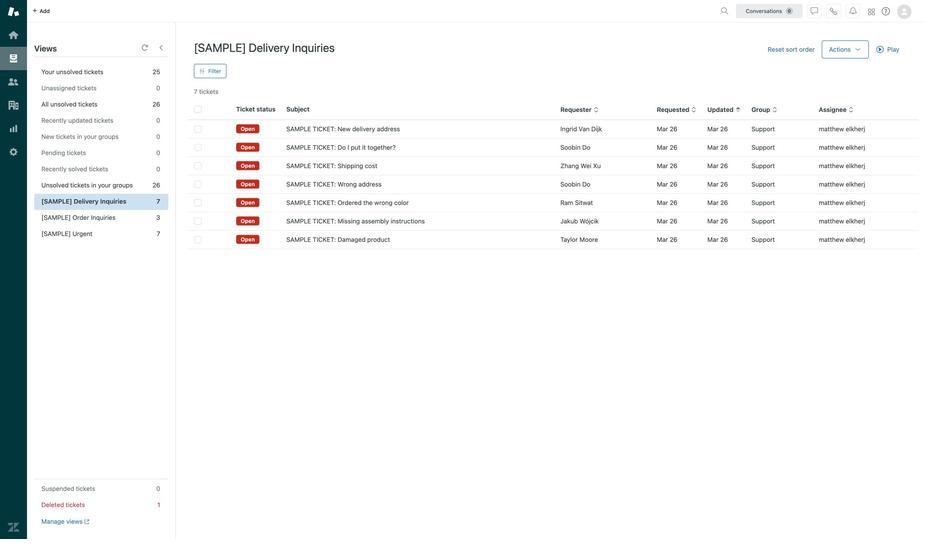 Task type: vqa. For each thing, say whether or not it's contained in the screenshot.
ADMIN 'icon'
yes



Task type: locate. For each thing, give the bounding box(es) containing it.
4 row from the top
[[187, 175, 919, 194]]

hide panel views image
[[158, 44, 165, 51]]

organizations image
[[8, 99, 19, 111]]

2 row from the top
[[187, 138, 919, 157]]

main element
[[0, 0, 27, 540]]

1 row from the top
[[187, 120, 919, 138]]

zendesk support image
[[8, 6, 19, 18]]

button displays agent's chat status as invisible. image
[[811, 7, 818, 15]]

row
[[187, 120, 919, 138], [187, 138, 919, 157], [187, 157, 919, 175], [187, 175, 919, 194], [187, 194, 919, 212], [187, 212, 919, 231], [187, 231, 919, 249]]

get started image
[[8, 29, 19, 41]]



Task type: describe. For each thing, give the bounding box(es) containing it.
admin image
[[8, 146, 19, 158]]

5 row from the top
[[187, 194, 919, 212]]

views image
[[8, 53, 19, 64]]

get help image
[[882, 7, 890, 15]]

7 row from the top
[[187, 231, 919, 249]]

6 row from the top
[[187, 212, 919, 231]]

opens in a new tab image
[[83, 520, 90, 525]]

3 row from the top
[[187, 157, 919, 175]]

zendesk image
[[8, 522, 19, 534]]

customers image
[[8, 76, 19, 88]]

refresh views pane image
[[141, 44, 149, 51]]

reporting image
[[8, 123, 19, 135]]

zendesk products image
[[869, 9, 875, 15]]

notifications image
[[850, 7, 857, 15]]



